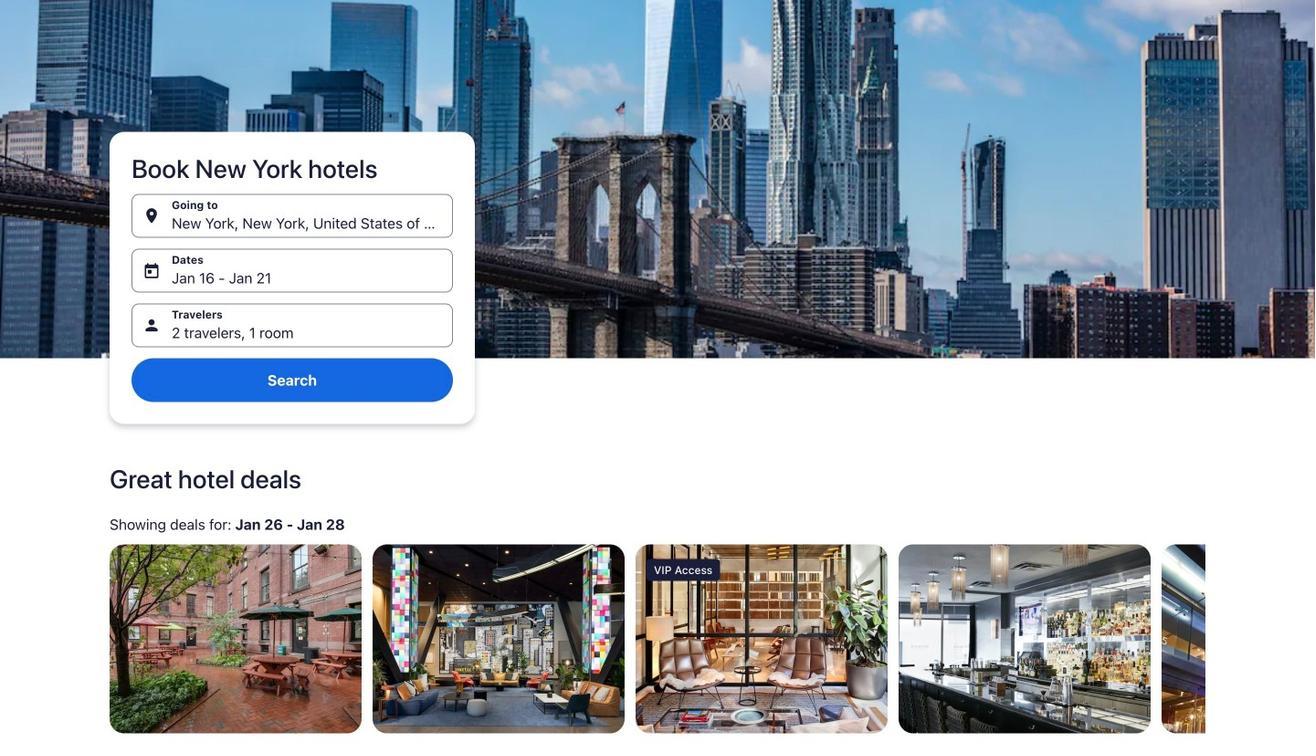 Task type: locate. For each thing, give the bounding box(es) containing it.
restaurant image
[[899, 545, 1151, 734]]

front of property image
[[1162, 545, 1315, 734]]

living area image
[[373, 545, 625, 734]]

lobby sitting area image
[[636, 545, 888, 734]]



Task type: vqa. For each thing, say whether or not it's contained in the screenshot.
New York, New York, United States of America image
yes



Task type: describe. For each thing, give the bounding box(es) containing it.
wizard region
[[0, 0, 1315, 443]]

terrace/patio image
[[110, 545, 362, 734]]

new york, new york, united states of america image
[[0, 0, 1315, 359]]



